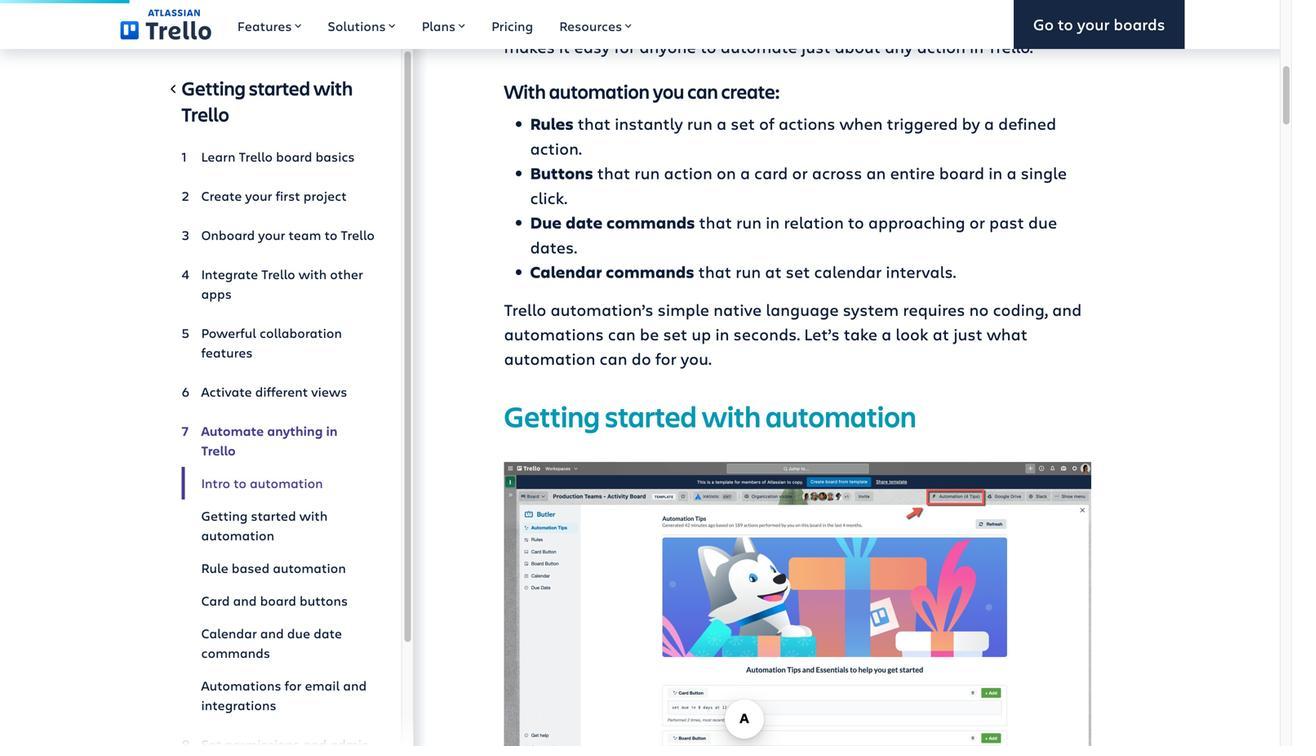 Task type: locate. For each thing, give the bounding box(es) containing it.
commands up simple
[[606, 261, 695, 283]]

relation
[[784, 211, 844, 233]]

card
[[201, 592, 230, 610]]

1 vertical spatial due
[[287, 625, 310, 642]]

buttons
[[530, 162, 593, 184]]

onboard
[[201, 226, 255, 244]]

started for getting started with trello link
[[249, 75, 310, 101]]

with inside getting started with automation
[[300, 507, 328, 525]]

native
[[714, 298, 762, 321]]

features
[[238, 17, 292, 35]]

a right on
[[740, 162, 750, 184]]

with left the other on the top of page
[[299, 265, 327, 283]]

0 horizontal spatial date
[[314, 625, 342, 642]]

1 vertical spatial getting started with automation
[[201, 507, 328, 544]]

integrate trello with other apps link
[[182, 258, 375, 310]]

1 vertical spatial calendar
[[201, 625, 257, 642]]

your for onboard your team to trello
[[258, 226, 285, 244]]

board up 'first'
[[276, 148, 312, 165]]

getting inside getting started with automation
[[201, 507, 248, 525]]

0 horizontal spatial set
[[663, 323, 688, 345]]

1 vertical spatial can
[[608, 323, 636, 345]]

run inside that run action on a card or across an entire board in a single click.
[[635, 162, 660, 184]]

or left past
[[970, 211, 986, 233]]

0 vertical spatial at
[[765, 260, 782, 283]]

and right email
[[343, 677, 367, 695]]

due inside calendar and due date commands
[[287, 625, 310, 642]]

for right do
[[656, 347, 677, 370]]

calendar inside calendar and due date commands
[[201, 625, 257, 642]]

in right up
[[716, 323, 730, 345]]

atlassian trello image
[[120, 9, 211, 40]]

trello inside trello automation's simple native language system requires no coding, and automations can be set up in seconds. let's take a look at just what automation can do for you.
[[504, 298, 547, 321]]

1 horizontal spatial or
[[970, 211, 986, 233]]

go
[[1034, 14, 1054, 35]]

calendar for calendar commands that run at set calendar intervals.
[[530, 261, 602, 283]]

resources
[[560, 17, 622, 35]]

let's
[[805, 323, 840, 345]]

with down you.
[[702, 397, 761, 436]]

in left the relation
[[766, 211, 780, 233]]

rules
[[530, 113, 574, 135]]

0 horizontal spatial calendar
[[201, 625, 257, 642]]

that
[[578, 112, 611, 134], [598, 162, 631, 184], [699, 211, 732, 233], [699, 260, 732, 283]]

or inside that run action on a card or across an entire board in a single click.
[[792, 162, 808, 184]]

to inside "that run in relation to approaching or past due dates."
[[848, 211, 865, 233]]

started down intro to automation link
[[251, 507, 296, 525]]

1 vertical spatial at
[[933, 323, 950, 345]]

your
[[1078, 14, 1110, 35], [245, 187, 272, 205], [258, 226, 285, 244]]

intervals.
[[886, 260, 957, 283]]

can right you on the right top
[[688, 78, 718, 104]]

calendar down card
[[201, 625, 257, 642]]

learn trello board basics link
[[182, 140, 375, 173]]

buttons
[[300, 592, 348, 610]]

that for due date commands
[[699, 211, 732, 233]]

or for card
[[792, 162, 808, 184]]

to
[[1058, 14, 1074, 35], [848, 211, 865, 233], [325, 226, 338, 244], [234, 474, 247, 492]]

run inside "that run in relation to approaching or past due dates."
[[737, 211, 762, 233]]

automation inside rule based automation link
[[273, 559, 346, 577]]

date down buttons
[[314, 625, 342, 642]]

powerful collaboration features link
[[182, 317, 375, 369]]

in inside trello automation's simple native language system requires no coding, and automations can be set up in seconds. let's take a look at just what automation can do for you.
[[716, 323, 730, 345]]

2 vertical spatial commands
[[201, 644, 270, 662]]

board for basics
[[276, 148, 312, 165]]

0 horizontal spatial for
[[285, 677, 302, 695]]

solutions
[[328, 17, 386, 35]]

create your first project link
[[182, 180, 375, 212]]

1 vertical spatial date
[[314, 625, 342, 642]]

powerful
[[201, 324, 256, 342]]

1 horizontal spatial date
[[566, 211, 603, 234]]

that inside that run action on a card or across an entire board in a single click.
[[598, 162, 631, 184]]

apps
[[201, 285, 232, 303]]

in inside that run action on a card or across an entire board in a single click.
[[989, 162, 1003, 184]]

2 vertical spatial your
[[258, 226, 285, 244]]

you.
[[681, 347, 712, 370]]

run
[[687, 112, 713, 134], [635, 162, 660, 184], [737, 211, 762, 233], [736, 260, 761, 283]]

getting started with trello link
[[182, 75, 375, 134]]

with inside the getting started with trello
[[314, 75, 353, 101]]

0 vertical spatial getting
[[182, 75, 246, 101]]

system
[[843, 298, 899, 321]]

based
[[232, 559, 270, 577]]

due
[[1029, 211, 1058, 233], [287, 625, 310, 642]]

that down on
[[699, 211, 732, 233]]

can left be
[[608, 323, 636, 345]]

project
[[304, 187, 347, 205]]

basics
[[316, 148, 355, 165]]

1 horizontal spatial due
[[1029, 211, 1058, 233]]

automations
[[504, 323, 604, 345]]

board
[[276, 148, 312, 165], [940, 162, 985, 184], [260, 592, 296, 610]]

started inside the getting started with trello
[[249, 75, 310, 101]]

1 vertical spatial for
[[285, 677, 302, 695]]

set left the of
[[731, 112, 755, 134]]

trello up learn
[[182, 101, 229, 127]]

getting for getting started with trello link
[[182, 75, 246, 101]]

for inside the automations for email and integrations
[[285, 677, 302, 695]]

to right intro
[[234, 474, 247, 492]]

commands inside the "calendar commands that run at set calendar intervals."
[[606, 261, 695, 283]]

trello down onboard your team to trello link
[[261, 265, 295, 283]]

that right rules
[[578, 112, 611, 134]]

2 vertical spatial started
[[251, 507, 296, 525]]

1 vertical spatial your
[[245, 187, 272, 205]]

at down "that run in relation to approaching or past due dates."
[[765, 260, 782, 283]]

up
[[692, 323, 711, 345]]

for
[[656, 347, 677, 370], [285, 677, 302, 695]]

0 vertical spatial getting started with automation
[[504, 397, 917, 436]]

trello up automations
[[504, 298, 547, 321]]

0 vertical spatial can
[[688, 78, 718, 104]]

for inside trello automation's simple native language system requires no coding, and automations can be set up in seconds. let's take a look at just what automation can do for you.
[[656, 347, 677, 370]]

in left single
[[989, 162, 1003, 184]]

that inside "that instantly run a set of actions when triggered by a defined action."
[[578, 112, 611, 134]]

set down "that run in relation to approaching or past due dates."
[[786, 260, 810, 283]]

getting inside the getting started with trello
[[182, 75, 246, 101]]

commands inside calendar and due date commands
[[201, 644, 270, 662]]

1 horizontal spatial set
[[731, 112, 755, 134]]

no
[[970, 298, 989, 321]]

rule based automation
[[201, 559, 346, 577]]

simple
[[658, 298, 710, 321]]

run left action
[[635, 162, 660, 184]]

a left look
[[882, 323, 892, 345]]

create
[[201, 187, 242, 205]]

dates.
[[530, 236, 577, 258]]

at
[[765, 260, 782, 283], [933, 323, 950, 345]]

1 horizontal spatial calendar
[[530, 261, 602, 283]]

commands up automations
[[201, 644, 270, 662]]

1 vertical spatial set
[[786, 260, 810, 283]]

0 horizontal spatial or
[[792, 162, 808, 184]]

2 horizontal spatial set
[[786, 260, 810, 283]]

0 vertical spatial set
[[731, 112, 755, 134]]

commands down action
[[607, 211, 695, 234]]

that for rules
[[578, 112, 611, 134]]

learn trello board basics
[[201, 148, 355, 165]]

started for getting started with automation link
[[251, 507, 296, 525]]

can left do
[[600, 347, 628, 370]]

or
[[792, 162, 808, 184], [970, 211, 986, 233]]

run up native
[[736, 260, 761, 283]]

a inside trello automation's simple native language system requires no coding, and automations can be set up in seconds. let's take a look at just what automation can do for you.
[[882, 323, 892, 345]]

1 vertical spatial commands
[[606, 261, 695, 283]]

0 vertical spatial calendar
[[530, 261, 602, 283]]

with down solutions
[[314, 75, 353, 101]]

board down rule based automation link
[[260, 592, 296, 610]]

or inside "that run in relation to approaching or past due dates."
[[970, 211, 986, 233]]

a
[[717, 112, 727, 134], [985, 112, 995, 134], [740, 162, 750, 184], [1007, 162, 1017, 184], [882, 323, 892, 345]]

calendar inside the "calendar commands that run at set calendar intervals."
[[530, 261, 602, 283]]

can
[[688, 78, 718, 104], [608, 323, 636, 345], [600, 347, 628, 370]]

board right entire
[[940, 162, 985, 184]]

getting started with automation down intro to automation
[[201, 507, 328, 544]]

automations for email and integrations
[[201, 677, 367, 714]]

rule based automation link
[[182, 552, 375, 585]]

due right past
[[1029, 211, 1058, 233]]

1 horizontal spatial for
[[656, 347, 677, 370]]

to right go
[[1058, 14, 1074, 35]]

automation's
[[551, 298, 654, 321]]

due inside "that run in relation to approaching or past due dates."
[[1029, 211, 1058, 233]]

run up action
[[687, 112, 713, 134]]

for left email
[[285, 677, 302, 695]]

or right card
[[792, 162, 808, 184]]

0 vertical spatial for
[[656, 347, 677, 370]]

0 horizontal spatial at
[[765, 260, 782, 283]]

0 vertical spatial date
[[566, 211, 603, 234]]

pricing
[[492, 17, 533, 35]]

with for integrate trello with other apps link
[[299, 265, 327, 283]]

your left "team" in the left of the page
[[258, 226, 285, 244]]

0 vertical spatial or
[[792, 162, 808, 184]]

automation inside intro to automation link
[[250, 474, 323, 492]]

set
[[731, 112, 755, 134], [786, 260, 810, 283], [663, 323, 688, 345]]

board inside the "card and board buttons" link
[[260, 592, 296, 610]]

0 horizontal spatial due
[[287, 625, 310, 642]]

boards
[[1114, 14, 1166, 35]]

started down features
[[249, 75, 310, 101]]

getting started with automation down you.
[[504, 397, 917, 436]]

automations
[[201, 677, 281, 695]]

activate
[[201, 383, 252, 401]]

date inside calendar and due date commands
[[314, 625, 342, 642]]

trello right learn
[[239, 148, 273, 165]]

your left boards at the right
[[1078, 14, 1110, 35]]

with for getting started with trello link
[[314, 75, 353, 101]]

at inside trello automation's simple native language system requires no coding, and automations can be set up in seconds. let's take a look at just what automation can do for you.
[[933, 323, 950, 345]]

to right the relation
[[848, 211, 865, 233]]

getting started with automation
[[504, 397, 917, 436], [201, 507, 328, 544]]

0 vertical spatial started
[[249, 75, 310, 101]]

set down simple
[[663, 323, 688, 345]]

trello down automate
[[201, 442, 236, 459]]

with for getting started with automation link
[[300, 507, 328, 525]]

commands
[[607, 211, 695, 234], [606, 261, 695, 283], [201, 644, 270, 662]]

an image showing the automation screen on a trello board image
[[504, 462, 1092, 746]]

trello inside automate anything in trello
[[201, 442, 236, 459]]

calendar down dates.
[[530, 261, 602, 283]]

2 vertical spatial getting
[[201, 507, 248, 525]]

card and board buttons link
[[182, 585, 375, 617]]

an
[[867, 162, 886, 184]]

in right 'anything'
[[326, 422, 338, 440]]

at down requires
[[933, 323, 950, 345]]

single
[[1021, 162, 1067, 184]]

1 vertical spatial started
[[605, 397, 697, 436]]

in
[[989, 162, 1003, 184], [766, 211, 780, 233], [716, 323, 730, 345], [326, 422, 338, 440]]

and down card and board buttons
[[260, 625, 284, 642]]

1 horizontal spatial at
[[933, 323, 950, 345]]

with down intro to automation link
[[300, 507, 328, 525]]

date
[[566, 211, 603, 234], [314, 625, 342, 642]]

and right coding,
[[1053, 298, 1082, 321]]

2 vertical spatial set
[[663, 323, 688, 345]]

calendar
[[530, 261, 602, 283], [201, 625, 257, 642]]

0 vertical spatial due
[[1029, 211, 1058, 233]]

onboard your team to trello link
[[182, 219, 375, 252]]

getting started with automation link
[[182, 500, 375, 552]]

with inside 'integrate trello with other apps'
[[299, 265, 327, 283]]

0 horizontal spatial getting started with automation
[[201, 507, 328, 544]]

started down do
[[605, 397, 697, 436]]

powerful collaboration features
[[201, 324, 342, 361]]

that up due date commands
[[598, 162, 631, 184]]

trello
[[182, 101, 229, 127], [239, 148, 273, 165], [341, 226, 375, 244], [261, 265, 295, 283], [504, 298, 547, 321], [201, 442, 236, 459]]

coding,
[[993, 298, 1049, 321]]

with
[[504, 78, 546, 104]]

1 vertical spatial or
[[970, 211, 986, 233]]

board inside learn trello board basics link
[[276, 148, 312, 165]]

requires
[[903, 298, 966, 321]]

that inside "that run in relation to approaching or past due dates."
[[699, 211, 732, 233]]

to right "team" in the left of the page
[[325, 226, 338, 244]]

language
[[766, 298, 839, 321]]

that up native
[[699, 260, 732, 283]]

and right card
[[233, 592, 257, 610]]

in inside "that run in relation to approaching or past due dates."
[[766, 211, 780, 233]]

date right due on the left top of the page
[[566, 211, 603, 234]]

due down the "card and board buttons" link in the bottom of the page
[[287, 625, 310, 642]]

run up the "calendar commands that run at set calendar intervals."
[[737, 211, 762, 233]]

a left single
[[1007, 162, 1017, 184]]

your left 'first'
[[245, 187, 272, 205]]



Task type: describe. For each thing, give the bounding box(es) containing it.
just
[[954, 323, 983, 345]]

seconds.
[[734, 323, 800, 345]]

automations for email and integrations link
[[182, 670, 375, 722]]

trello inside the getting started with trello
[[182, 101, 229, 127]]

calendar commands that run at set calendar intervals.
[[530, 260, 957, 283]]

defined
[[999, 112, 1057, 134]]

due
[[530, 211, 562, 234]]

automation inside getting started with automation link
[[201, 527, 274, 544]]

set inside trello automation's simple native language system requires no coding, and automations can be set up in seconds. let's take a look at just what automation can do for you.
[[663, 323, 688, 345]]

first
[[276, 187, 300, 205]]

learn
[[201, 148, 236, 165]]

run inside "that instantly run a set of actions when triggered by a defined action."
[[687, 112, 713, 134]]

and inside trello automation's simple native language system requires no coding, and automations can be set up in seconds. let's take a look at just what automation can do for you.
[[1053, 298, 1082, 321]]

do
[[632, 347, 651, 370]]

features
[[201, 344, 253, 361]]

create your first project
[[201, 187, 347, 205]]

run inside the "calendar commands that run at set calendar intervals."
[[736, 260, 761, 283]]

1 horizontal spatial getting started with automation
[[504, 397, 917, 436]]

that instantly run a set of actions when triggered by a defined action.
[[530, 112, 1057, 159]]

intro to automation
[[201, 474, 323, 492]]

your for create your first project
[[245, 187, 272, 205]]

set inside "that instantly run a set of actions when triggered by a defined action."
[[731, 112, 755, 134]]

at inside the "calendar commands that run at set calendar intervals."
[[765, 260, 782, 283]]

card
[[755, 162, 788, 184]]

board inside that run action on a card or across an entire board in a single click.
[[940, 162, 985, 184]]

getting for getting started with automation link
[[201, 507, 248, 525]]

plans button
[[409, 0, 479, 49]]

onboard your team to trello
[[201, 226, 375, 244]]

create:
[[722, 78, 780, 104]]

plans
[[422, 17, 456, 35]]

intro
[[201, 474, 230, 492]]

take
[[844, 323, 878, 345]]

automate anything in trello link
[[182, 415, 375, 467]]

that run in relation to approaching or past due dates.
[[530, 211, 1058, 258]]

card and board buttons
[[201, 592, 348, 610]]

action
[[664, 162, 713, 184]]

calendar and due date commands link
[[182, 617, 375, 670]]

calendar for calendar and due date commands
[[201, 625, 257, 642]]

1 vertical spatial getting
[[504, 397, 600, 436]]

trello automation's simple native language system requires no coding, and automations can be set up in seconds. let's take a look at just what automation can do for you.
[[504, 298, 1082, 370]]

views
[[311, 383, 347, 401]]

actions
[[779, 112, 836, 134]]

activate different views
[[201, 383, 347, 401]]

activate different views link
[[182, 376, 375, 408]]

click.
[[530, 187, 568, 209]]

board for buttons
[[260, 592, 296, 610]]

instantly
[[615, 112, 683, 134]]

getting started with trello
[[182, 75, 353, 127]]

go to your boards
[[1034, 14, 1166, 35]]

triggered
[[887, 112, 958, 134]]

when
[[840, 112, 883, 134]]

or for approaching
[[970, 211, 986, 233]]

entire
[[890, 162, 935, 184]]

0 vertical spatial commands
[[607, 211, 695, 234]]

you
[[653, 78, 685, 104]]

email
[[305, 677, 340, 695]]

that for buttons
[[598, 162, 631, 184]]

2 vertical spatial can
[[600, 347, 628, 370]]

with automation you can create:
[[504, 78, 780, 104]]

trello up the other on the top of page
[[341, 226, 375, 244]]

set inside the "calendar commands that run at set calendar intervals."
[[786, 260, 810, 283]]

go to your boards link
[[1014, 0, 1185, 49]]

on
[[717, 162, 736, 184]]

rule
[[201, 559, 228, 577]]

and inside calendar and due date commands
[[260, 625, 284, 642]]

collaboration
[[260, 324, 342, 342]]

page progress progress bar
[[0, 0, 129, 3]]

team
[[289, 226, 321, 244]]

automate anything in trello
[[201, 422, 338, 459]]

action.
[[530, 137, 582, 159]]

past
[[990, 211, 1025, 233]]

integrations
[[201, 697, 277, 714]]

intro to automation link
[[182, 467, 375, 500]]

across
[[812, 162, 863, 184]]

due date commands
[[530, 211, 695, 234]]

what
[[987, 323, 1028, 345]]

other
[[330, 265, 363, 283]]

resources button
[[546, 0, 645, 49]]

integrate
[[201, 265, 258, 283]]

trello inside 'integrate trello with other apps'
[[261, 265, 295, 283]]

look
[[896, 323, 929, 345]]

a right the by at top
[[985, 112, 995, 134]]

that run action on a card or across an entire board in a single click.
[[530, 162, 1067, 209]]

approaching
[[869, 211, 966, 233]]

that inside the "calendar commands that run at set calendar intervals."
[[699, 260, 732, 283]]

a down create:
[[717, 112, 727, 134]]

0 vertical spatial your
[[1078, 14, 1110, 35]]

anything
[[267, 422, 323, 440]]

integrate trello with other apps
[[201, 265, 363, 303]]

features button
[[225, 0, 315, 49]]

in inside automate anything in trello
[[326, 422, 338, 440]]

automation inside trello automation's simple native language system requires no coding, and automations can be set up in seconds. let's take a look at just what automation can do for you.
[[504, 347, 596, 370]]

and inside the automations for email and integrations
[[343, 677, 367, 695]]

different
[[255, 383, 308, 401]]

pricing link
[[479, 0, 546, 49]]

of
[[759, 112, 775, 134]]

by
[[962, 112, 981, 134]]



Task type: vqa. For each thing, say whether or not it's contained in the screenshot.
project
yes



